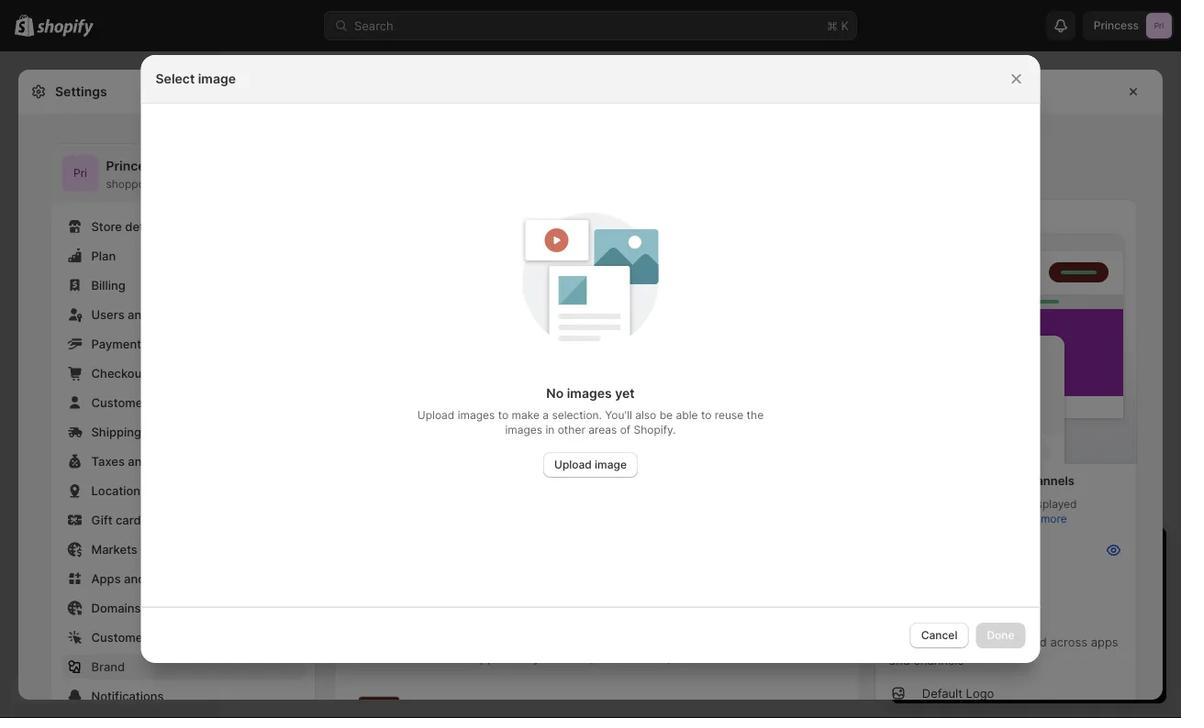 Task type: locate. For each thing, give the bounding box(es) containing it.
0 horizontal spatial in
[[546, 424, 555, 437]]

assets for used
[[980, 635, 1016, 649]]

0 vertical spatial webp,
[[447, 328, 481, 341]]

for
[[381, 267, 397, 281], [1006, 596, 1022, 610]]

upload left media
[[417, 409, 455, 422]]

1 used from the top
[[348, 267, 378, 281]]

a right make
[[543, 409, 549, 422]]

png,
[[513, 328, 539, 341], [513, 475, 539, 489]]

recommended
[[583, 328, 661, 341]]

2 svg, from the top
[[484, 475, 509, 489]]

1 vertical spatial heic,
[[415, 475, 444, 489]]

apps and sales channels
[[91, 572, 233, 586]]

1 horizontal spatial a
[[682, 410, 689, 424]]

0 horizontal spatial image
[[198, 71, 236, 87]]

by left the channel.
[[945, 513, 958, 526]]

png, for applications
[[513, 328, 539, 341]]

png, down 'applications'
[[513, 328, 539, 341]]

used left some
[[348, 410, 378, 424]]

be up shopify.
[[660, 409, 673, 422]]

brand down "app"
[[943, 635, 976, 649]]

your inside settings dialog
[[534, 651, 558, 665]]

1 vertical spatial webp,
[[447, 475, 481, 489]]

a right into
[[682, 410, 689, 424]]

social right some
[[432, 410, 465, 424]]

social right store,
[[597, 651, 630, 665]]

for left most
[[381, 267, 397, 281]]

a
[[543, 409, 549, 422], [682, 410, 689, 424], [966, 577, 972, 592]]

0 vertical spatial pixels
[[721, 328, 751, 341]]

customer for customer accounts
[[91, 396, 147, 410]]

1 heic, from the top
[[415, 328, 444, 341]]

able
[[676, 409, 698, 422]]

images down make
[[505, 424, 542, 437]]

1 vertical spatial in
[[993, 544, 1009, 566]]

or inside the heic, webp, svg, png, or jpg. recommended width: 512 pixels minimum.
[[542, 328, 553, 341]]

brand for the
[[373, 651, 406, 665]]

1 horizontal spatial channels
[[914, 653, 964, 668]]

channels up displayed on the right of the page
[[1022, 474, 1075, 488]]

1 horizontal spatial in
[[993, 544, 1009, 566]]

1 horizontal spatial plan
[[1043, 666, 1066, 679]]

2 jpg. from the top
[[556, 475, 580, 489]]

2 horizontal spatial a
[[966, 577, 972, 592]]

for inside "1 day left in your trial" element
[[1006, 596, 1022, 610]]

brand up differently
[[916, 498, 946, 511]]

cards
[[116, 513, 147, 527]]

1 horizontal spatial upload
[[554, 458, 592, 472]]

svg, inside the heic, webp, svg, png, or jpg. recommended width: 512 pixels minimum.
[[484, 328, 509, 341]]

upload inside button
[[554, 458, 592, 472]]

with
[[959, 474, 984, 488]]

webp, inside the heic, webp, svg, png, or jpg. recommended width: 512 pixels minimum.
[[447, 328, 481, 341]]

1 vertical spatial png,
[[513, 475, 539, 489]]

0 vertical spatial brand
[[916, 498, 946, 511]]

customer
[[91, 396, 147, 410], [91, 631, 147, 645]]

1 jpg. from the top
[[556, 328, 580, 341]]

to
[[498, 409, 509, 422], [701, 409, 712, 422], [951, 577, 962, 592], [1042, 614, 1054, 628]]

jpg. left recommended
[[556, 328, 580, 341]]

your right the on
[[534, 651, 558, 665]]

image right select
[[198, 71, 236, 87]]

used for most common logo applications
[[348, 267, 579, 281]]

2 used from the top
[[348, 410, 378, 424]]

shipping and delivery
[[91, 425, 215, 439]]

png, inside the heic, webp, svg, png, or jpg. recommended width: 512 pixels minimum.
[[513, 328, 539, 341]]

0 horizontal spatial images
[[458, 409, 495, 422]]

and right media,
[[674, 651, 695, 665]]

the
[[348, 651, 370, 665]]

customer for customer events
[[91, 631, 147, 645]]

1 or from the top
[[542, 328, 553, 341]]

be inside "your brand assets may be displayed differently by channel."
[[1011, 498, 1024, 511]]

2 vertical spatial images
[[505, 424, 542, 437]]

customer down checkout
[[91, 396, 147, 410]]

0 vertical spatial upload
[[417, 409, 455, 422]]

1 vertical spatial customer
[[91, 631, 147, 645]]

jpg. for applications
[[556, 328, 580, 341]]

0 horizontal spatial social
[[432, 410, 465, 424]]

for up the credit
[[1006, 596, 1022, 610]]

store,
[[562, 651, 594, 665]]

common
[[431, 267, 480, 281]]

in right left at the bottom right of the page
[[993, 544, 1009, 566]]

pixels right 512
[[721, 328, 751, 341]]

0 vertical spatial customer
[[91, 396, 147, 410]]

users and permissions link
[[62, 302, 304, 328]]

months
[[961, 596, 1003, 610]]

shopify.
[[634, 424, 676, 437]]

minimum. down the
[[748, 475, 798, 489]]

used left most
[[348, 267, 378, 281]]

0 horizontal spatial more
[[699, 651, 727, 665]]

1 vertical spatial svg,
[[484, 475, 509, 489]]

plan down bonus
[[1043, 666, 1066, 679]]

domains link
[[62, 596, 304, 621]]

0 horizontal spatial for
[[381, 267, 397, 281]]

0 horizontal spatial be
[[590, 410, 604, 424]]

2 vertical spatial brand
[[373, 651, 406, 665]]

0 vertical spatial minimum.
[[415, 343, 465, 356]]

channels inside shop settings menu element
[[181, 572, 233, 586]]

0 vertical spatial channels
[[1022, 474, 1075, 488]]

svg, down the logo
[[484, 328, 509, 341]]

1 vertical spatial brand
[[943, 635, 976, 649]]

0 vertical spatial png,
[[513, 328, 539, 341]]

1
[[910, 544, 918, 566]]

common brand assets used across apps and channels
[[889, 635, 1118, 668]]

1 day left in your trial button
[[891, 528, 1167, 566]]

used for used for most common logo applications
[[348, 267, 378, 281]]

customer down domains
[[91, 631, 147, 645]]

to left make
[[498, 409, 509, 422]]

heic, down most
[[415, 328, 444, 341]]

0 vertical spatial image
[[198, 71, 236, 87]]

images left make
[[458, 409, 495, 422]]

2 heic, from the top
[[415, 475, 444, 489]]

1 vertical spatial by
[[945, 513, 958, 526]]

1 horizontal spatial image
[[595, 458, 627, 472]]

shipping and delivery link
[[62, 419, 304, 445]]

assets inside "your brand assets may be displayed differently by channel."
[[949, 498, 983, 511]]

1 vertical spatial for
[[1006, 596, 1022, 610]]

⌘ k
[[827, 18, 849, 33]]

or
[[542, 328, 553, 341], [542, 475, 553, 489]]

1 customer from the top
[[91, 396, 147, 410]]

gift cards
[[91, 513, 147, 527]]

0 horizontal spatial channels
[[181, 572, 233, 586]]

1 horizontal spatial social
[[597, 651, 630, 665]]

1 vertical spatial channels
[[181, 572, 233, 586]]

0 vertical spatial jpg.
[[556, 328, 580, 341]]

a left paid
[[966, 577, 972, 592]]

used for used by some social media channels. may be cropped into a circle.
[[348, 410, 378, 424]]

1 vertical spatial more
[[699, 651, 727, 665]]

svg, down media
[[484, 475, 509, 489]]

compatible with these channels
[[889, 474, 1075, 488]]

locations link
[[62, 478, 304, 504]]

2 webp, from the top
[[447, 475, 481, 489]]

512
[[700, 328, 718, 341]]

upload down other
[[554, 458, 592, 472]]

svg, for media
[[484, 475, 509, 489]]

0 vertical spatial in
[[546, 424, 555, 437]]

1 webp, from the top
[[447, 328, 481, 341]]

your up features
[[1118, 614, 1143, 628]]

your
[[1014, 544, 1052, 566], [1118, 614, 1143, 628], [534, 651, 558, 665], [1017, 666, 1040, 679]]

1 vertical spatial social
[[597, 651, 630, 665]]

add
[[1018, 632, 1039, 647]]

image inside button
[[595, 458, 627, 472]]

select image
[[156, 71, 236, 87]]

be left you'll
[[590, 410, 604, 424]]

1 png, from the top
[[513, 328, 539, 341]]

heic, inside the heic, webp, svg, png, or jpg. recommended width: 512 pixels minimum.
[[415, 328, 444, 341]]

1 vertical spatial or
[[542, 475, 553, 489]]

heic, for some
[[415, 475, 444, 489]]

heic, webp, svg, png, or jpg. recommended width: 512 pixels minimum.
[[415, 328, 751, 356]]

pixels right 512×512
[[715, 475, 745, 489]]

0 vertical spatial heic,
[[415, 328, 444, 341]]

1 vertical spatial used
[[348, 410, 378, 424]]

brand inside "your brand assets may be displayed differently by channel."
[[916, 498, 946, 511]]

on
[[516, 651, 530, 665]]

0 vertical spatial assets
[[949, 498, 983, 511]]

0 vertical spatial for
[[381, 267, 397, 281]]

used by some social media channels. may be cropped into a circle.
[[348, 410, 726, 424]]

plan up first 3 months for $1/month
[[1003, 577, 1027, 592]]

512×512
[[668, 475, 712, 489]]

may
[[563, 410, 587, 424]]

1 horizontal spatial more
[[1041, 513, 1067, 526]]

and down common
[[889, 653, 910, 668]]

minimum. inside the heic, webp, svg, png, or jpg. recommended width: 512 pixels minimum.
[[415, 343, 465, 356]]

by left some
[[381, 410, 395, 424]]

your inside dropdown button
[[1014, 544, 1052, 566]]

0 vertical spatial plan
[[1003, 577, 1027, 592]]

your down learn more link
[[1014, 544, 1052, 566]]

pri button
[[62, 155, 99, 192]]

1 vertical spatial upload
[[554, 458, 592, 472]]

jpg. inside the heic, webp, svg, png, or jpg. recommended width: 512 pixels minimum.
[[556, 328, 580, 341]]

2 or from the top
[[542, 475, 553, 489]]

1 day left in your trial element
[[891, 575, 1167, 704]]

select image dialog
[[0, 55, 1181, 664]]

assets inside common brand assets used across apps and channels
[[980, 635, 1016, 649]]

channels down markets "link" at the left bottom of page
[[181, 572, 233, 586]]

and inside users and permissions link
[[128, 307, 149, 322]]

in inside upload images to make a selection. you'll also be able to reuse the images in other areas of shopify.
[[546, 424, 555, 437]]

channels down online
[[914, 653, 964, 668]]

heic,
[[415, 328, 444, 341], [415, 475, 444, 489]]

1 horizontal spatial minimum.
[[748, 475, 798, 489]]

2 horizontal spatial be
[[1011, 498, 1024, 511]]

and inside apps and sales channels link
[[124, 572, 145, 586]]

2 horizontal spatial channels
[[1022, 474, 1075, 488]]

k
[[841, 18, 849, 33]]

channels for apps and sales channels
[[181, 572, 233, 586]]

users
[[91, 307, 125, 322]]

brand right the
[[373, 651, 406, 665]]

default
[[922, 687, 963, 701]]

1 vertical spatial image
[[595, 458, 627, 472]]

0 vertical spatial by
[[381, 410, 395, 424]]

⌘
[[827, 18, 838, 33]]

brand inside common brand assets used across apps and channels
[[943, 635, 976, 649]]

other
[[558, 424, 585, 437]]

no
[[546, 386, 564, 402]]

most
[[400, 267, 428, 281]]

store down the months
[[975, 614, 1003, 628]]

2 vertical spatial channels
[[914, 653, 964, 668]]

plan
[[1003, 577, 1027, 592], [1043, 666, 1066, 679]]

in inside dropdown button
[[993, 544, 1009, 566]]

1 vertical spatial store
[[961, 632, 990, 647]]

more
[[1041, 513, 1067, 526], [699, 651, 727, 665]]

1 svg, from the top
[[484, 328, 509, 341]]

image up the "heic, webp, svg, png, or jpg. recommended: 512×512 pixels minimum."
[[595, 458, 627, 472]]

media
[[468, 410, 502, 424]]

1 horizontal spatial by
[[945, 513, 958, 526]]

sales
[[148, 572, 178, 586]]

image
[[198, 71, 236, 87], [595, 458, 627, 472]]

and down customer accounts
[[144, 425, 166, 439]]

upload
[[417, 409, 455, 422], [554, 458, 592, 472]]

0 vertical spatial or
[[542, 328, 553, 341]]

delivery
[[169, 425, 215, 439]]

gift
[[91, 513, 112, 527]]

0 vertical spatial used
[[348, 267, 378, 281]]

heic, down some
[[415, 475, 444, 489]]

and left the add
[[993, 632, 1015, 647]]

channel.
[[961, 513, 1005, 526]]

and right taxes
[[128, 454, 149, 469]]

webp, down media
[[447, 475, 481, 489]]

assets
[[949, 498, 983, 511], [980, 635, 1016, 649]]

width:
[[665, 328, 697, 341]]

assets up the channel.
[[949, 498, 983, 511]]

and
[[128, 307, 149, 322], [144, 425, 166, 439], [128, 454, 149, 469], [124, 572, 145, 586], [1031, 577, 1052, 592], [993, 632, 1015, 647], [674, 651, 695, 665], [889, 653, 910, 668]]

or up no
[[542, 328, 553, 341]]

by inside "your brand assets may be displayed differently by channel."
[[945, 513, 958, 526]]

to right able
[[701, 409, 712, 422]]

1 horizontal spatial for
[[1006, 596, 1022, 610]]

or for applications
[[542, 328, 553, 341]]

image for upload image
[[595, 458, 627, 472]]

essential
[[889, 609, 955, 624]]

colors
[[348, 600, 386, 614]]

png, for channels.
[[513, 475, 539, 489]]

pick your plan
[[992, 666, 1066, 679]]

and right users
[[128, 307, 149, 322]]

pick
[[992, 666, 1014, 679]]

be
[[660, 409, 673, 422], [590, 410, 604, 424], [1011, 498, 1024, 511]]

0 horizontal spatial upload
[[417, 409, 455, 422]]

1 vertical spatial jpg.
[[556, 475, 580, 489]]

upload inside upload images to make a selection. you'll also be able to reuse the images in other areas of shopify.
[[417, 409, 455, 422]]

1 day left in your trial
[[910, 544, 1090, 566]]

1 horizontal spatial be
[[660, 409, 673, 422]]

0 horizontal spatial a
[[543, 409, 549, 422]]

be up learn
[[1011, 498, 1024, 511]]

more down displayed on the right of the page
[[1041, 513, 1067, 526]]

upload for upload image
[[554, 458, 592, 472]]

images up 'selection.'
[[567, 386, 612, 402]]

store inside to customize your online store and add bonus features
[[961, 632, 990, 647]]

2 png, from the top
[[513, 475, 539, 489]]

minimum. up some
[[415, 343, 465, 356]]

customize
[[1057, 614, 1115, 628]]

more right media,
[[699, 651, 727, 665]]

apps
[[91, 572, 121, 586]]

left
[[960, 544, 988, 566]]

assets down "$50 app store credit"
[[980, 635, 1016, 649]]

1 vertical spatial images
[[458, 409, 495, 422]]

to down $1/month
[[1042, 614, 1054, 628]]

1 vertical spatial assets
[[980, 635, 1016, 649]]

2 customer from the top
[[91, 631, 147, 645]]

webp, for common
[[447, 328, 481, 341]]

used
[[348, 267, 378, 281], [348, 410, 378, 424]]

0 horizontal spatial by
[[381, 410, 395, 424]]

0 horizontal spatial minimum.
[[415, 343, 465, 356]]

into
[[658, 410, 679, 424]]

store down '$50 app store credit' link
[[961, 632, 990, 647]]

duties
[[152, 454, 188, 469]]

2 horizontal spatial images
[[567, 386, 612, 402]]

png, down channels.
[[513, 475, 539, 489]]

0 vertical spatial svg,
[[484, 328, 509, 341]]

princess image
[[62, 155, 99, 192]]

3
[[950, 596, 957, 610]]

in left other
[[546, 424, 555, 437]]

pixels inside the heic, webp, svg, png, or jpg. recommended width: 512 pixels minimum.
[[721, 328, 751, 341]]

0 vertical spatial images
[[567, 386, 612, 402]]

to up 3
[[951, 577, 962, 592]]

search
[[354, 18, 394, 33]]

1 vertical spatial minimum.
[[748, 475, 798, 489]]

plan
[[91, 249, 116, 263]]

webp, down used for most common logo applications
[[447, 328, 481, 341]]

or down used by some social media channels. may be cropped into a circle. in the bottom of the page
[[542, 475, 553, 489]]

assets for may
[[949, 498, 983, 511]]

and right apps
[[124, 572, 145, 586]]

jpg. down upload image
[[556, 475, 580, 489]]



Task type: describe. For each thing, give the bounding box(es) containing it.
a inside settings dialog
[[682, 410, 689, 424]]

heic, webp, svg, png, or jpg. recommended: 512×512 pixels minimum.
[[415, 475, 798, 489]]

channels for compatible with these channels
[[1022, 474, 1075, 488]]

customer events link
[[62, 625, 304, 651]]

day
[[923, 544, 955, 566]]

common
[[889, 635, 940, 649]]

default logo
[[922, 687, 994, 701]]

that
[[447, 651, 470, 665]]

0 vertical spatial store
[[975, 614, 1003, 628]]

brand
[[91, 660, 125, 674]]

credit
[[1007, 614, 1039, 628]]

images for no
[[567, 386, 612, 402]]

online
[[924, 632, 958, 647]]

$50 app store credit
[[924, 614, 1039, 628]]

circle.
[[692, 410, 726, 424]]

and inside "taxes and duties" link
[[128, 454, 149, 469]]

used
[[1019, 635, 1047, 649]]

users and permissions
[[91, 307, 221, 322]]

some
[[398, 410, 429, 424]]

and up $1/month
[[1031, 577, 1052, 592]]

of
[[620, 424, 631, 437]]

make
[[512, 409, 540, 422]]

applications
[[511, 267, 579, 281]]

store details
[[91, 219, 163, 234]]

webp, for social
[[447, 475, 481, 489]]

customer accounts
[[91, 396, 203, 410]]

selection.
[[552, 409, 602, 422]]

0 vertical spatial more
[[1041, 513, 1067, 526]]

or for channels.
[[542, 475, 553, 489]]

these
[[987, 474, 1019, 488]]

cropped
[[608, 410, 654, 424]]

$50
[[924, 614, 947, 628]]

notifications link
[[62, 684, 304, 709]]

trial
[[1057, 544, 1090, 566]]

colors
[[410, 651, 444, 665]]

media,
[[633, 651, 671, 665]]

for inside settings dialog
[[381, 267, 397, 281]]

a inside upload images to make a selection. you'll also be able to reuse the images in other areas of shopify.
[[543, 409, 549, 422]]

princess shoppoasdf.myshopify.com
[[106, 158, 249, 191]]

learn more
[[1008, 513, 1067, 526]]

shop settings menu element
[[51, 144, 315, 719]]

heic, for most
[[415, 328, 444, 341]]

and inside the shipping and delivery 'link'
[[144, 425, 166, 439]]

jpg. for channels.
[[556, 475, 580, 489]]

cancel
[[921, 629, 958, 643]]

pick your plan link
[[910, 660, 1148, 686]]

upload images to make a selection. you'll also be able to reuse the images in other areas of shopify.
[[417, 409, 764, 437]]

learn more link
[[1008, 513, 1067, 526]]

your
[[889, 498, 913, 511]]

first 3 months for $1/month
[[924, 596, 1079, 610]]

brand for your
[[916, 498, 946, 511]]

across
[[1050, 635, 1088, 649]]

0 horizontal spatial plan
[[1003, 577, 1027, 592]]

areas
[[589, 424, 617, 437]]

details
[[125, 219, 163, 234]]

recommended:
[[583, 475, 664, 489]]

be inside upload images to make a selection. you'll also be able to reuse the images in other areas of shopify.
[[660, 409, 673, 422]]

bonus
[[1043, 632, 1077, 647]]

the
[[747, 409, 764, 422]]

also
[[635, 409, 656, 422]]

customer accounts link
[[62, 390, 304, 416]]

$1/month
[[1025, 596, 1079, 610]]

first
[[924, 596, 946, 610]]

settings dialog
[[18, 70, 1163, 719]]

apps
[[1091, 635, 1118, 649]]

and inside common brand assets used across apps and channels
[[889, 653, 910, 668]]

upload for upload images to make a selection. you'll also be able to reuse the images in other areas of shopify.
[[417, 409, 455, 422]]

paid
[[976, 577, 1000, 592]]

shopify image
[[37, 19, 94, 37]]

plan link
[[62, 243, 304, 269]]

gift cards link
[[62, 508, 304, 533]]

upload image button
[[543, 452, 638, 478]]

1 vertical spatial pixels
[[715, 475, 745, 489]]

the brand colors that appear on your store, social media, and more
[[348, 651, 727, 665]]

logo
[[966, 687, 994, 701]]

compatible
[[889, 474, 956, 488]]

princess
[[106, 158, 160, 174]]

channels inside common brand assets used across apps and channels
[[914, 653, 964, 668]]

apps and sales channels link
[[62, 566, 304, 592]]

your inside to customize your online store and add bonus features
[[1118, 614, 1143, 628]]

images for upload
[[458, 409, 495, 422]]

brand for common
[[943, 635, 976, 649]]

select
[[156, 71, 195, 87]]

permissions
[[152, 307, 221, 322]]

0 vertical spatial social
[[432, 410, 465, 424]]

logo
[[483, 267, 508, 281]]

taxes and duties link
[[62, 449, 304, 475]]

payments link
[[62, 331, 304, 357]]

cancel button
[[910, 623, 969, 649]]

customer events
[[91, 631, 189, 645]]

1 vertical spatial plan
[[1043, 666, 1066, 679]]

switch to a paid plan and get:
[[910, 577, 1077, 592]]

shoppoasdf.myshopify.com
[[106, 178, 249, 191]]

taxes and duties
[[91, 454, 188, 469]]

to inside to customize your online store and add bonus features
[[1042, 614, 1054, 628]]

image for select image
[[198, 71, 236, 87]]

store
[[91, 219, 122, 234]]

reuse
[[715, 409, 744, 422]]

and inside to customize your online store and add bonus features
[[993, 632, 1015, 647]]

no images yet
[[546, 386, 635, 402]]

may
[[986, 498, 1008, 511]]

svg, for logo
[[484, 328, 509, 341]]

taxes
[[91, 454, 125, 469]]

your right pick
[[1017, 666, 1040, 679]]

upload image
[[554, 458, 627, 472]]

notifications
[[91, 689, 164, 703]]

1 horizontal spatial images
[[505, 424, 542, 437]]

$50 app store credit link
[[924, 614, 1039, 628]]

get:
[[1055, 577, 1077, 592]]

locations
[[91, 484, 147, 498]]

markets link
[[62, 537, 304, 563]]

domains
[[91, 601, 141, 615]]

app
[[950, 614, 971, 628]]



Task type: vqa. For each thing, say whether or not it's contained in the screenshot.
text box
no



